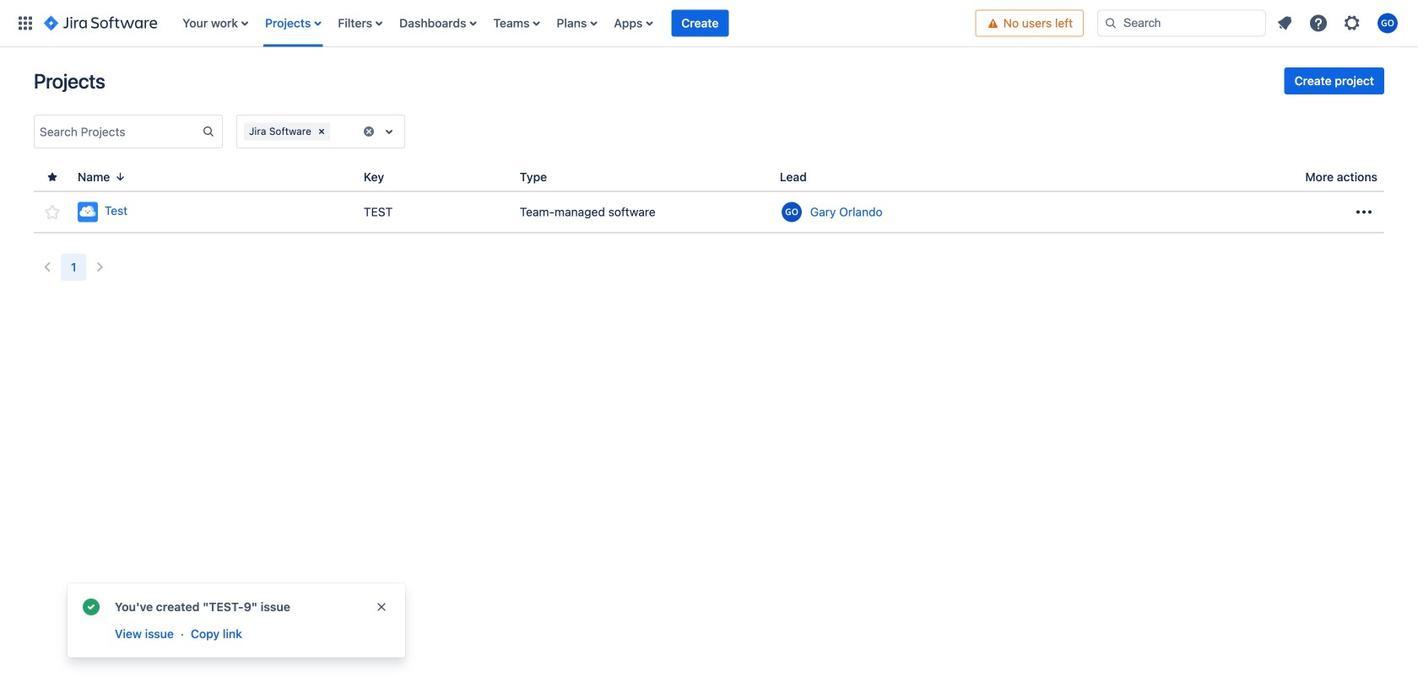 Task type: describe. For each thing, give the bounding box(es) containing it.
star test image
[[42, 202, 62, 222]]

settings image
[[1342, 13, 1362, 33]]

search image
[[1104, 16, 1118, 30]]

0 horizontal spatial list
[[174, 0, 976, 47]]

open image
[[379, 122, 399, 142]]

notifications image
[[1275, 13, 1295, 33]]

dismiss image
[[375, 601, 388, 615]]



Task type: locate. For each thing, give the bounding box(es) containing it.
clear image
[[362, 125, 376, 138]]

success image
[[81, 598, 101, 618]]

list
[[174, 0, 976, 47], [1270, 8, 1408, 38]]

help image
[[1308, 13, 1329, 33]]

1 horizontal spatial list
[[1270, 8, 1408, 38]]

your profile and settings image
[[1378, 13, 1398, 33]]

previous image
[[37, 257, 57, 278]]

appswitcher icon image
[[15, 13, 35, 33]]

jira software image
[[44, 13, 157, 33], [44, 13, 157, 33]]

Search field
[[1097, 10, 1266, 37]]

more image
[[1354, 202, 1374, 222]]

list item
[[671, 0, 729, 47]]

banner
[[0, 0, 1418, 47]]

group
[[1284, 68, 1384, 95]]

next image
[[90, 257, 110, 278]]

Search Projects text field
[[35, 120, 202, 144]]

None search field
[[1097, 10, 1266, 37]]

primary element
[[10, 0, 976, 47]]

clear image
[[315, 125, 328, 138]]



Task type: vqa. For each thing, say whether or not it's contained in the screenshot.
Primary Element
yes



